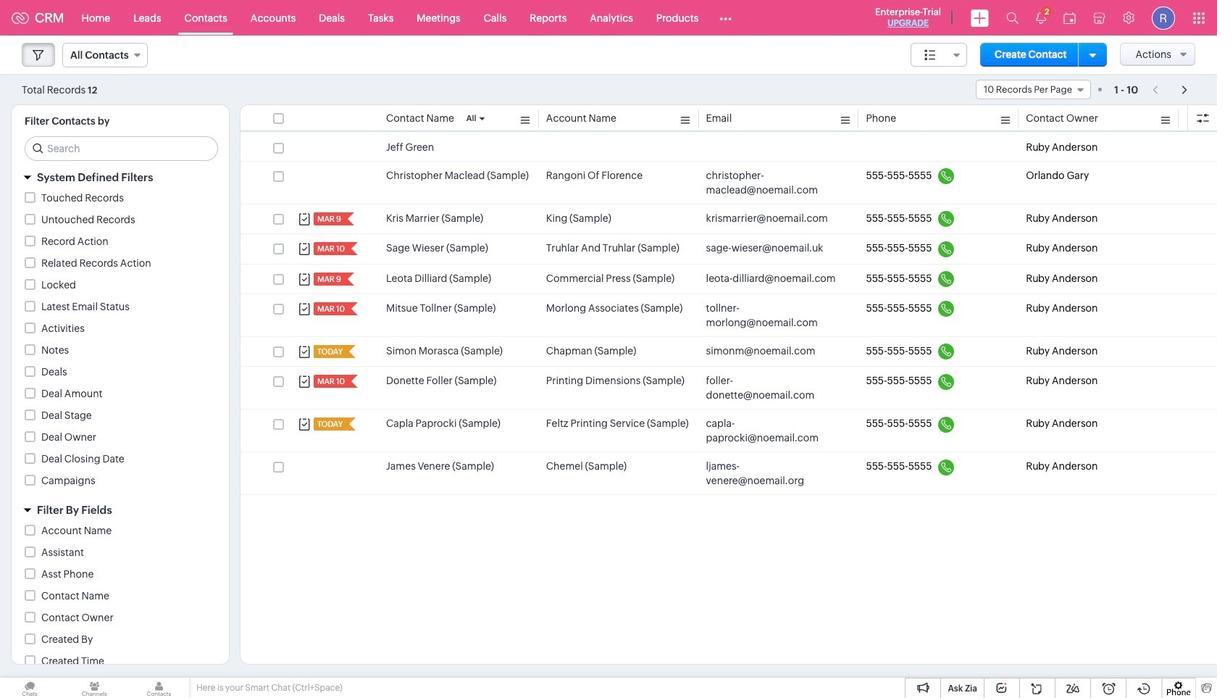 Task type: describe. For each thing, give the bounding box(es) containing it.
signals element
[[1028, 0, 1056, 36]]

channels image
[[65, 678, 124, 698]]

profile element
[[1144, 0, 1185, 35]]

create menu element
[[963, 0, 998, 35]]

Other Modules field
[[711, 6, 742, 29]]

none field 'size'
[[911, 43, 968, 67]]

search element
[[998, 0, 1028, 36]]

create menu image
[[971, 9, 990, 26]]

chats image
[[0, 678, 60, 698]]

logo image
[[12, 12, 29, 24]]

calendar image
[[1064, 12, 1077, 24]]



Task type: locate. For each thing, give the bounding box(es) containing it.
row group
[[241, 133, 1218, 495]]

search image
[[1007, 12, 1019, 24]]

profile image
[[1153, 6, 1176, 29]]

None field
[[62, 43, 148, 67], [911, 43, 968, 67], [976, 80, 1092, 99], [62, 43, 148, 67], [976, 80, 1092, 99]]

size image
[[925, 49, 937, 62]]

Search text field
[[25, 137, 217, 160]]

contacts image
[[129, 678, 189, 698]]



